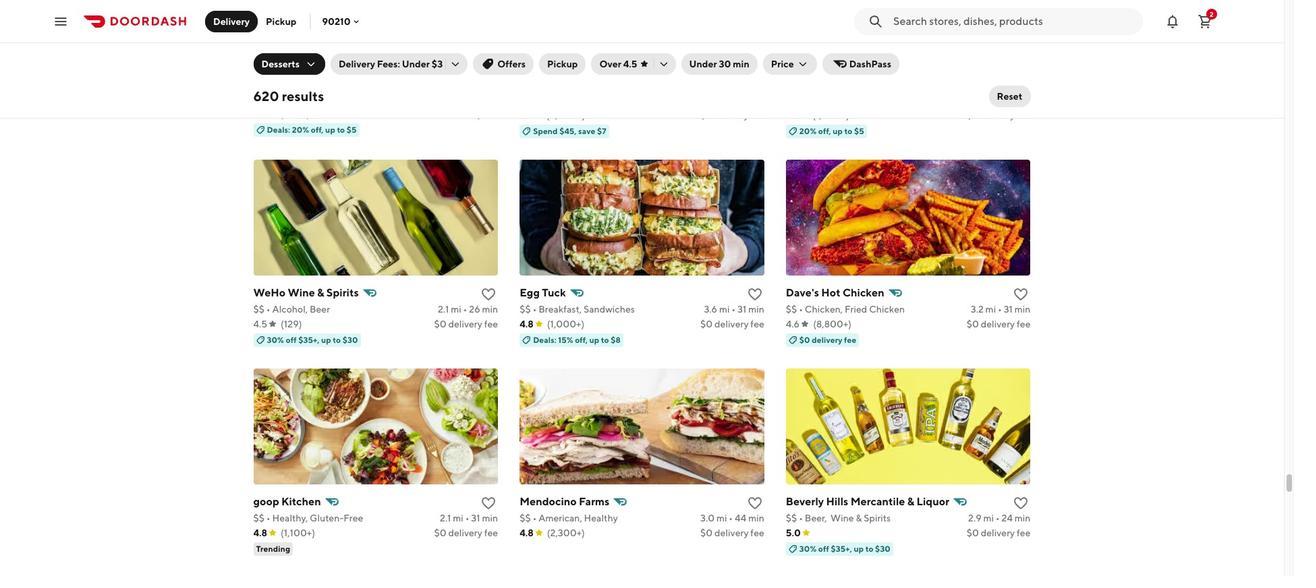 Task type: vqa. For each thing, say whether or not it's contained in the screenshot.
Cuban
no



Task type: describe. For each thing, give the bounding box(es) containing it.
off for wine
[[286, 335, 297, 345]]

min for weho wine & spirits
[[482, 304, 498, 315]]

american,
[[538, 513, 582, 524]]

beverly hills mercantile & liquor
[[786, 496, 949, 508]]

30% off $35+, up to $30 for hills
[[799, 544, 891, 554]]

1 vertical spatial pickup button
[[539, 53, 586, 75]]

egg tuck
[[520, 287, 566, 299]]

3.6
[[704, 304, 717, 315]]

min for egg tuck
[[748, 304, 764, 315]]

offers button
[[473, 53, 534, 75]]

to for beverly hills mercantile & liquor
[[865, 544, 873, 554]]

2.9 mi • 24 min
[[968, 513, 1031, 524]]

• inside beverly hills bagels $$ • bagels, brunch
[[266, 94, 270, 104]]

fee for (1,000+)
[[750, 319, 764, 330]]

price button
[[763, 53, 817, 75]]

brunch
[[305, 94, 336, 104]]

(5,400+)
[[546, 110, 585, 121]]

delivery button
[[205, 10, 258, 32]]

under inside button
[[689, 59, 717, 69]]

save
[[578, 126, 595, 136]]

(590+)
[[280, 108, 310, 119]]

$$ • alcohol, beer
[[253, 304, 330, 315]]

price
[[771, 59, 794, 69]]

2 horizontal spatial &
[[907, 496, 914, 508]]

(8,800+)
[[813, 319, 851, 330]]

dashpass button
[[822, 53, 899, 75]]

2.6 mi • 28 min
[[968, 95, 1031, 106]]

$​0 delivery fee down 30
[[700, 110, 764, 121]]

$$ • beer,  wine & spirits
[[786, 513, 891, 524]]

4.7 for (1,500+)
[[786, 110, 799, 121]]

mendocino farms
[[520, 496, 609, 508]]

delivery for (1,000+)
[[714, 319, 749, 330]]

desserts button
[[253, 53, 325, 75]]

$​0 for beverly hills mercantile & liquor
[[967, 528, 979, 539]]

$​0 delivery fee for egg tuck
[[700, 319, 764, 330]]

$​0 for weho wine & spirits
[[434, 319, 446, 330]]

$45,
[[559, 126, 577, 136]]

0 horizontal spatial &
[[317, 287, 324, 299]]

beer
[[310, 304, 330, 315]]

delivery for (129)
[[448, 319, 482, 330]]

open menu image
[[53, 13, 69, 29]]

off for hills
[[818, 544, 829, 554]]

620 results
[[253, 88, 324, 104]]

mi for mendocino farms
[[716, 513, 727, 524]]

results
[[282, 88, 324, 104]]

$$ for mendocino farms
[[520, 513, 531, 524]]

$​0 delivery fee for weho wine & spirits
[[434, 319, 498, 330]]

1 under from the left
[[402, 59, 430, 69]]

pickup for the leftmost pickup button
[[266, 16, 296, 27]]

$​0 delivery fee for goop kitchen
[[434, 528, 498, 539]]

30% for beverly
[[799, 544, 817, 554]]

pickup for the bottom pickup button
[[547, 59, 578, 69]]

$30 for &
[[875, 544, 891, 554]]

over
[[599, 59, 621, 69]]

$​0 for egg tuck
[[700, 319, 713, 330]]

delivery fees: under $3
[[339, 59, 443, 69]]

2 button
[[1191, 8, 1218, 35]]

2.1 for goop kitchen
[[440, 513, 451, 524]]

Store search: begin typing to search for stores available on DoorDash text field
[[893, 14, 1135, 29]]

mi for weho wine & spirits
[[451, 304, 461, 315]]

over 4.5 button
[[591, 53, 676, 75]]

up down (1,500+)
[[833, 126, 843, 136]]

reset button
[[989, 86, 1031, 107]]

2
[[1210, 10, 1214, 18]]

$$ inside beverly hills bagels $$ • bagels, brunch
[[253, 94, 264, 104]]

1 vertical spatial wine
[[831, 513, 854, 524]]

click to add this store to your saved list image up 2.6 mi • 28 min
[[1013, 77, 1029, 94]]

2.6
[[968, 95, 982, 106]]

mi for egg tuck
[[719, 304, 730, 315]]

3.0 mi • 44 min
[[700, 513, 764, 524]]

5.0
[[786, 528, 801, 539]]

breakfast,
[[538, 304, 582, 315]]

fee for (129)
[[484, 319, 498, 330]]

$​0 for goop kitchen
[[434, 528, 446, 539]]

healthy
[[584, 513, 618, 524]]

min for beverly hills mercantile & liquor
[[1015, 513, 1031, 524]]

90210
[[322, 16, 351, 27]]

mi for goop kitchen
[[453, 513, 463, 524]]

fried
[[845, 304, 867, 315]]

$$ for beverly hills mercantile & liquor
[[786, 513, 797, 524]]

mendocino
[[520, 496, 577, 508]]

min for goop kitchen
[[482, 513, 498, 524]]

beverly hills bagels $$ • bagels, brunch
[[253, 77, 352, 104]]

up down brunch
[[325, 125, 335, 135]]

44
[[735, 513, 746, 524]]

$$ • chicken, fried chicken
[[786, 304, 905, 315]]

(2,300+)
[[547, 528, 585, 539]]

click to add this store to your saved list image for chicken
[[1013, 287, 1029, 303]]

1 vertical spatial chicken
[[869, 304, 905, 315]]

$$ • american, healthy
[[520, 513, 618, 524]]

deals: 20% off, up to $5
[[267, 125, 357, 135]]

31 for goop kitchen
[[471, 513, 480, 524]]

20% off, up to $5
[[799, 126, 864, 136]]

30% off $35+, up to $30 for wine
[[267, 335, 358, 345]]

deals: for (590+)
[[267, 125, 290, 135]]

beverly for beverly hills mercantile & liquor
[[786, 496, 824, 508]]

sandwiches
[[584, 304, 635, 315]]

up for beverly hills mercantile & liquor
[[854, 544, 864, 554]]

dashpass
[[849, 59, 891, 69]]

dave's hot chicken
[[786, 287, 884, 299]]

4.8 for egg tuck
[[520, 319, 533, 330]]

deals: for (1,000+)
[[533, 335, 556, 345]]

$$ • healthy, gluten-free
[[253, 513, 363, 524]]

tuck
[[542, 287, 566, 299]]

delivery for delivery
[[213, 16, 250, 27]]

$35+, for hills
[[831, 544, 852, 554]]

to for egg tuck
[[601, 335, 609, 345]]

$​0 down 'under 30 min' button
[[700, 110, 713, 121]]

$$ • breakfast, sandwiches
[[520, 304, 635, 315]]

offers
[[497, 59, 526, 69]]

$$ for dave's hot chicken
[[786, 304, 797, 315]]

2.1 mi • 26 min
[[438, 304, 498, 315]]

reset
[[997, 91, 1022, 102]]

4.8 for mendocino farms
[[520, 528, 533, 539]]

farms
[[579, 496, 609, 508]]

4.7 for (590+)
[[253, 108, 267, 119]]

1 horizontal spatial 20%
[[799, 126, 817, 136]]

healthy,
[[272, 513, 308, 524]]

to for weho wine & spirits
[[333, 335, 341, 345]]

delivery for delivery fees: under $3
[[339, 59, 375, 69]]

1 horizontal spatial &
[[856, 513, 862, 524]]

1 horizontal spatial $5
[[854, 126, 864, 136]]

3.6 mi • 31 min
[[704, 304, 764, 315]]

spend $45, save $7
[[533, 126, 606, 136]]

31 for egg tuck
[[737, 304, 746, 315]]

fees:
[[377, 59, 400, 69]]

26
[[469, 304, 480, 315]]



Task type: locate. For each thing, give the bounding box(es) containing it.
free
[[344, 513, 363, 524]]

chicken up fried
[[843, 287, 884, 299]]

$3
[[432, 59, 443, 69]]

1 horizontal spatial deals:
[[533, 335, 556, 345]]

delivery down 30
[[714, 110, 749, 121]]

30%
[[267, 335, 284, 345], [799, 544, 817, 554]]

mi for dave's hot chicken
[[985, 304, 996, 315]]

$​0 delivery fee for dave's hot chicken
[[967, 319, 1031, 330]]

fee down 2.1 mi • 31 min
[[484, 528, 498, 539]]

$​0 delivery fee down 2.1 mi • 31 min
[[434, 528, 498, 539]]

$0 delivery fee
[[799, 335, 856, 345]]

egg
[[520, 287, 540, 299]]

$​0 for dave's hot chicken
[[967, 319, 979, 330]]

$​0 down 2.1 mi • 31 min
[[434, 528, 446, 539]]

min for mendocino farms
[[748, 513, 764, 524]]

fee for (1,500+)
[[1017, 110, 1031, 121]]

2 horizontal spatial off,
[[818, 126, 831, 136]]

chicken right fried
[[869, 304, 905, 315]]

up left $8
[[589, 335, 599, 345]]

under left 30
[[689, 59, 717, 69]]

1 horizontal spatial $35+,
[[831, 544, 852, 554]]

hot
[[821, 287, 840, 299]]

4.8
[[520, 319, 533, 330], [253, 528, 267, 539], [520, 528, 533, 539]]

0 horizontal spatial spirits
[[326, 287, 359, 299]]

20% down (1,500+)
[[799, 126, 817, 136]]

fee down 3.6 mi • 31 min
[[750, 319, 764, 330]]

wine up $$ • alcohol, beer
[[288, 287, 315, 299]]

hills for bagels
[[294, 77, 316, 89]]

delivery down 3.6 mi • 31 min
[[714, 319, 749, 330]]

$30 down mercantile
[[875, 544, 891, 554]]

1 vertical spatial 30%
[[799, 544, 817, 554]]

$​0 down 3.2
[[967, 319, 979, 330]]

click to add this store to your saved list image up 2.9 mi • 24 min
[[1013, 496, 1029, 512]]

& up the beer
[[317, 287, 324, 299]]

$$ for goop kitchen
[[253, 513, 264, 524]]

beverly down desserts
[[253, 77, 291, 89]]

$​0 down 2.6
[[967, 110, 979, 121]]

0 vertical spatial chicken
[[843, 287, 884, 299]]

1 vertical spatial $30
[[875, 544, 891, 554]]

30% down (129)
[[267, 335, 284, 345]]

delivery for (2,300+)
[[714, 528, 749, 539]]

0 vertical spatial beverly
[[253, 77, 291, 89]]

& left 'liquor'
[[907, 496, 914, 508]]

0 horizontal spatial 30% off $35+, up to $30
[[267, 335, 358, 345]]

delivery for (1,500+)
[[981, 110, 1015, 121]]

fee down the 3.2 mi • 31 min
[[1017, 319, 1031, 330]]

2 horizontal spatial click to add this store to your saved list image
[[1013, 287, 1029, 303]]

click to add this store to your saved list image up 3.0 mi • 44 min
[[747, 496, 763, 512]]

chicken
[[843, 287, 884, 299], [869, 304, 905, 315]]

up for egg tuck
[[589, 335, 599, 345]]

min
[[733, 59, 749, 69], [1015, 95, 1031, 106], [482, 304, 498, 315], [748, 304, 764, 315], [1015, 304, 1031, 315], [482, 513, 498, 524], [748, 513, 764, 524], [1015, 513, 1031, 524]]

1 horizontal spatial 30% off $35+, up to $30
[[799, 544, 891, 554]]

(1,000+)
[[547, 319, 584, 330]]

0 horizontal spatial beverly
[[253, 77, 291, 89]]

beverly for beverly hills bagels $$ • bagels, brunch
[[253, 77, 291, 89]]

$​0 delivery fee down the 3.2 mi • 31 min
[[967, 319, 1031, 330]]

$$ down the egg
[[520, 304, 531, 315]]

delivery down 2.1 mi • 31 min
[[448, 528, 482, 539]]

2.9
[[968, 513, 981, 524]]

0 vertical spatial hills
[[294, 77, 316, 89]]

to left $8
[[601, 335, 609, 345]]

1 horizontal spatial $30
[[875, 544, 891, 554]]

liquor
[[917, 496, 949, 508]]

1 horizontal spatial beverly
[[786, 496, 824, 508]]

(1,100+)
[[281, 528, 315, 539]]

0 vertical spatial deals:
[[267, 125, 290, 135]]

0 vertical spatial &
[[317, 287, 324, 299]]

pickup up desserts
[[266, 16, 296, 27]]

1 vertical spatial hills
[[826, 496, 848, 508]]

$5
[[347, 125, 357, 135], [854, 126, 864, 136]]

1 vertical spatial $35+,
[[831, 544, 852, 554]]

0 horizontal spatial 30%
[[267, 335, 284, 345]]

1 vertical spatial 2.1
[[440, 513, 451, 524]]

4.5 left (129)
[[253, 319, 267, 330]]

click to add this store to your saved list image
[[1013, 77, 1029, 94], [480, 496, 497, 512], [747, 496, 763, 512], [1013, 496, 1029, 512]]

30% for weho
[[267, 335, 284, 345]]

$​0 down "3.6"
[[700, 319, 713, 330]]

30% down 5.0
[[799, 544, 817, 554]]

$35+, for wine
[[298, 335, 319, 345]]

delivery for (1,100+)
[[448, 528, 482, 539]]

$​0 down 2.1 mi • 26 min
[[434, 319, 446, 330]]

hills for mercantile
[[826, 496, 848, 508]]

notification bell image
[[1164, 13, 1181, 29]]

$​0
[[434, 108, 446, 119], [700, 110, 713, 121], [967, 110, 979, 121], [434, 319, 446, 330], [700, 319, 713, 330], [967, 319, 979, 330], [434, 528, 446, 539], [700, 528, 713, 539], [967, 528, 979, 539]]

beverly inside beverly hills bagels $$ • bagels, brunch
[[253, 77, 291, 89]]

(129)
[[281, 319, 302, 330]]

1 horizontal spatial 30%
[[799, 544, 817, 554]]

1 horizontal spatial spirits
[[864, 513, 891, 524]]

$​0 delivery fee down 2.6 mi • 28 min
[[967, 110, 1031, 121]]

30
[[719, 59, 731, 69]]

click to add this store to your saved list image up the 3.2 mi • 31 min
[[1013, 287, 1029, 303]]

0 vertical spatial 30% off $35+, up to $30
[[267, 335, 358, 345]]

under 30 min
[[689, 59, 749, 69]]

click to add this store to your saved list image
[[480, 287, 497, 303], [747, 287, 763, 303], [1013, 287, 1029, 303]]

0 horizontal spatial delivery
[[213, 16, 250, 27]]

to down weho wine & spirits
[[333, 335, 341, 345]]

1 horizontal spatial off,
[[575, 335, 588, 345]]

delivery down the 3.2 mi • 31 min
[[981, 319, 1015, 330]]

$​0 delivery fee for mendocino farms
[[700, 528, 764, 539]]

4.8 for goop kitchen
[[253, 528, 267, 539]]

off, for (1,000+)
[[575, 335, 588, 345]]

1 horizontal spatial wine
[[831, 513, 854, 524]]

weho
[[253, 287, 286, 299]]

0 horizontal spatial pickup
[[266, 16, 296, 27]]

pickup button left the over
[[539, 53, 586, 75]]

3.0
[[700, 513, 715, 524]]

4.7 for (5,400+)
[[520, 110, 533, 121]]

20%
[[292, 125, 309, 135], [799, 126, 817, 136]]

0 horizontal spatial off
[[286, 335, 297, 345]]

beverly up the beer,
[[786, 496, 824, 508]]

spirits
[[326, 287, 359, 299], [864, 513, 891, 524]]

hills inside beverly hills bagels $$ • bagels, brunch
[[294, 77, 316, 89]]

chicken,
[[805, 304, 843, 315]]

up down $$ • beer,  wine & spirits at the right bottom of page
[[854, 544, 864, 554]]

1 vertical spatial off
[[818, 544, 829, 554]]

to down $$ • beer,  wine & spirits at the right bottom of page
[[865, 544, 873, 554]]

$​0 delivery fee down 3.0 mi • 44 min
[[700, 528, 764, 539]]

2 vertical spatial &
[[856, 513, 862, 524]]

wine right the beer,
[[831, 513, 854, 524]]

4.7 left (5,400+)
[[520, 110, 533, 121]]

delivery for (5,400+)
[[714, 110, 749, 121]]

$30
[[343, 335, 358, 345], [875, 544, 891, 554]]

30% off $35+, up to $30 down (129)
[[267, 335, 358, 345]]

0 horizontal spatial $35+,
[[298, 335, 319, 345]]

0 horizontal spatial pickup button
[[258, 10, 305, 32]]

dave's
[[786, 287, 819, 299]]

0 vertical spatial 30%
[[267, 335, 284, 345]]

$$ down 'mendocino'
[[520, 513, 531, 524]]

4.8 up trending
[[253, 528, 267, 539]]

fee down (8,800+)
[[844, 335, 856, 345]]

$0
[[799, 335, 810, 345]]

$$ down goop
[[253, 513, 264, 524]]

gluten-
[[310, 513, 344, 524]]

1 horizontal spatial off
[[818, 544, 829, 554]]

$8
[[611, 335, 621, 345]]

0 horizontal spatial 20%
[[292, 125, 309, 135]]

click to add this store to your saved list image up 2.1 mi • 26 min
[[480, 287, 497, 303]]

click to add this store to your saved list image for beverly hills mercantile & liquor
[[1013, 496, 1029, 512]]

$5 down "bagels" on the top left of page
[[347, 125, 357, 135]]

pickup left the over
[[547, 59, 578, 69]]

2.1
[[438, 304, 449, 315], [440, 513, 451, 524]]

0 horizontal spatial click to add this store to your saved list image
[[480, 287, 497, 303]]

0 vertical spatial delivery
[[213, 16, 250, 27]]

off, down brunch
[[311, 125, 324, 135]]

1 vertical spatial 4.5
[[253, 319, 267, 330]]

0 horizontal spatial 4.7
[[253, 108, 267, 119]]

(1,500+)
[[813, 110, 849, 121]]

0 vertical spatial 4.5
[[623, 59, 637, 69]]

0 horizontal spatial hills
[[294, 77, 316, 89]]

0 horizontal spatial 4.5
[[253, 319, 267, 330]]

delivery inside button
[[213, 16, 250, 27]]

0 horizontal spatial wine
[[288, 287, 315, 299]]

0 vertical spatial pickup button
[[258, 10, 305, 32]]

0 horizontal spatial $5
[[347, 125, 357, 135]]

fee down offers "button"
[[484, 108, 498, 119]]

4.7 left (1,500+)
[[786, 110, 799, 121]]

delivery down 2.6 mi • 28 min
[[981, 110, 1015, 121]]

0 vertical spatial spirits
[[326, 287, 359, 299]]

4.6
[[786, 319, 800, 330]]

0 vertical spatial $35+,
[[298, 335, 319, 345]]

4.5 inside the over 4.5 button
[[623, 59, 637, 69]]

$​0 delivery fee down $3
[[434, 108, 498, 119]]

fee for (8,800+)
[[1017, 319, 1031, 330]]

1 horizontal spatial click to add this store to your saved list image
[[747, 287, 763, 303]]

1 horizontal spatial hills
[[826, 496, 848, 508]]

hills
[[294, 77, 316, 89], [826, 496, 848, 508]]

24
[[1002, 513, 1013, 524]]

fee for (590+)
[[484, 108, 498, 119]]

$5 down the dashpass button
[[854, 126, 864, 136]]

off, down (1,500+)
[[818, 126, 831, 136]]

2.1 mi • 31 min
[[440, 513, 498, 524]]

$$ for egg tuck
[[520, 304, 531, 315]]

0 horizontal spatial off,
[[311, 125, 324, 135]]

1 vertical spatial pickup
[[547, 59, 578, 69]]

mercantile
[[851, 496, 905, 508]]

fee down 2.9 mi • 24 min
[[1017, 528, 1031, 539]]

15%
[[558, 335, 573, 345]]

1 vertical spatial deals:
[[533, 335, 556, 345]]

$​0 delivery fee down 2.9 mi • 24 min
[[967, 528, 1031, 539]]

1 vertical spatial spirits
[[864, 513, 891, 524]]

off
[[286, 335, 297, 345], [818, 544, 829, 554]]

fee for (2,300+)
[[750, 528, 764, 539]]

3 click to add this store to your saved list image from the left
[[1013, 287, 1029, 303]]

off down (129)
[[286, 335, 297, 345]]

$​0 for mendocino farms
[[700, 528, 713, 539]]

0 vertical spatial pickup
[[266, 16, 296, 27]]

3.2 mi • 31 min
[[971, 304, 1031, 315]]

min inside 'under 30 min' button
[[733, 59, 749, 69]]

mi for beverly hills mercantile & liquor
[[983, 513, 994, 524]]

28
[[1002, 95, 1013, 106]]

1 horizontal spatial 31
[[737, 304, 746, 315]]

click to add this store to your saved list image for goop kitchen
[[480, 496, 497, 512]]

$35+, down $$ • beer,  wine & spirits at the right bottom of page
[[831, 544, 852, 554]]

31 for dave's hot chicken
[[1004, 304, 1013, 315]]

$30 for spirits
[[343, 335, 358, 345]]

trending
[[256, 544, 290, 554]]

min for dave's hot chicken
[[1015, 304, 1031, 315]]

3.2
[[971, 304, 984, 315]]

2 click to add this store to your saved list image from the left
[[747, 287, 763, 303]]

•
[[266, 94, 270, 104], [996, 95, 1000, 106], [266, 304, 270, 315], [463, 304, 467, 315], [533, 304, 537, 315], [732, 304, 736, 315], [799, 304, 803, 315], [998, 304, 1002, 315], [266, 513, 270, 524], [465, 513, 469, 524], [533, 513, 537, 524], [729, 513, 733, 524], [799, 513, 803, 524], [996, 513, 1000, 524]]

$​0 down 3.0
[[700, 528, 713, 539]]

4.5
[[623, 59, 637, 69], [253, 319, 267, 330]]

desserts
[[261, 59, 300, 69]]

1 horizontal spatial delivery
[[339, 59, 375, 69]]

4.8 down the egg
[[520, 319, 533, 330]]

4.7
[[253, 108, 267, 119], [520, 110, 533, 121], [786, 110, 799, 121]]

$$
[[253, 94, 264, 104], [253, 304, 264, 315], [520, 304, 531, 315], [786, 304, 797, 315], [253, 513, 264, 524], [520, 513, 531, 524], [786, 513, 797, 524]]

bagels
[[318, 77, 352, 89]]

$35+, down (129)
[[298, 335, 319, 345]]

30% off $35+, up to $30 down $$ • beer,  wine & spirits at the right bottom of page
[[799, 544, 891, 554]]

$$ up 4.6
[[786, 304, 797, 315]]

1 vertical spatial 30% off $35+, up to $30
[[799, 544, 891, 554]]

off, for (590+)
[[311, 125, 324, 135]]

alcohol,
[[272, 304, 308, 315]]

hills up $$ • beer,  wine & spirits at the right bottom of page
[[826, 496, 848, 508]]

$​0 down '2.9' on the bottom right of page
[[967, 528, 979, 539]]

to down (1,500+)
[[844, 126, 852, 136]]

1 horizontal spatial pickup button
[[539, 53, 586, 75]]

deals: down (590+)
[[267, 125, 290, 135]]

fee down 2.1 mi • 26 min
[[484, 319, 498, 330]]

$7
[[597, 126, 606, 136]]

weho wine & spirits
[[253, 287, 359, 299]]

$​0 delivery fee
[[434, 108, 498, 119], [700, 110, 764, 121], [967, 110, 1031, 121], [434, 319, 498, 330], [700, 319, 764, 330], [967, 319, 1031, 330], [434, 528, 498, 539], [700, 528, 764, 539], [967, 528, 1031, 539]]

90210 button
[[322, 16, 361, 27]]

$$ up 5.0
[[786, 513, 797, 524]]

0 vertical spatial 2.1
[[438, 304, 449, 315]]

pickup button up desserts
[[258, 10, 305, 32]]

delivery for (590+)
[[448, 108, 482, 119]]

$​0 delivery fee for beverly hills mercantile & liquor
[[967, 528, 1031, 539]]

2.1 for weho wine & spirits
[[438, 304, 449, 315]]

deals: left 15%
[[533, 335, 556, 345]]

delivery for (8,800+)
[[981, 319, 1015, 330]]

$​0 down $3
[[434, 108, 446, 119]]

spirits up the beer
[[326, 287, 359, 299]]

to down "bagels" on the top left of page
[[337, 125, 345, 135]]

goop kitchen
[[253, 496, 321, 508]]

0 vertical spatial off
[[286, 335, 297, 345]]

$$ left bagels,
[[253, 94, 264, 104]]

30% off $35+, up to $30
[[267, 335, 358, 345], [799, 544, 891, 554]]

goop
[[253, 496, 279, 508]]

1 vertical spatial beverly
[[786, 496, 824, 508]]

0 horizontal spatial under
[[402, 59, 430, 69]]

$$ for weho wine & spirits
[[253, 304, 264, 315]]

1 horizontal spatial under
[[689, 59, 717, 69]]

spend
[[533, 126, 558, 136]]

1 vertical spatial &
[[907, 496, 914, 508]]

620
[[253, 88, 279, 104]]

20% down (590+)
[[292, 125, 309, 135]]

bagels,
[[272, 94, 303, 104]]

fee for (5,400+)
[[750, 110, 764, 121]]

delivery down 2.9 mi • 24 min
[[981, 528, 1015, 539]]

$35+,
[[298, 335, 319, 345], [831, 544, 852, 554]]

$$ down weho
[[253, 304, 264, 315]]

under 30 min button
[[681, 53, 757, 75]]

wine
[[288, 287, 315, 299], [831, 513, 854, 524]]

1 horizontal spatial pickup
[[547, 59, 578, 69]]

off, right 15%
[[575, 335, 588, 345]]

up for weho wine & spirits
[[321, 335, 331, 345]]

delivery down 2.1 mi • 26 min
[[448, 319, 482, 330]]

0 horizontal spatial 31
[[471, 513, 480, 524]]

$30 down weho wine & spirits
[[343, 335, 358, 345]]

under left $3
[[402, 59, 430, 69]]

1 horizontal spatial 4.7
[[520, 110, 533, 121]]

$​0 delivery fee down 2.1 mi • 26 min
[[434, 319, 498, 330]]

2 horizontal spatial 31
[[1004, 304, 1013, 315]]

0 horizontal spatial $30
[[343, 335, 358, 345]]

$​0 delivery fee down 3.6 mi • 31 min
[[700, 319, 764, 330]]

delivery down offers "button"
[[448, 108, 482, 119]]

pickup
[[266, 16, 296, 27], [547, 59, 578, 69]]

2 horizontal spatial 4.7
[[786, 110, 799, 121]]

1 vertical spatial delivery
[[339, 59, 375, 69]]

1 click to add this store to your saved list image from the left
[[480, 287, 497, 303]]

fee down reset "button"
[[1017, 110, 1031, 121]]

click to add this store to your saved list image for &
[[480, 287, 497, 303]]

delivery
[[448, 108, 482, 119], [714, 110, 749, 121], [981, 110, 1015, 121], [448, 319, 482, 330], [714, 319, 749, 330], [981, 319, 1015, 330], [812, 335, 842, 345], [448, 528, 482, 539], [714, 528, 749, 539], [981, 528, 1015, 539]]

spirits down mercantile
[[864, 513, 891, 524]]

delivery down 3.0 mi • 44 min
[[714, 528, 749, 539]]

2 under from the left
[[689, 59, 717, 69]]

31
[[737, 304, 746, 315], [1004, 304, 1013, 315], [471, 513, 480, 524]]

kitchen
[[281, 496, 321, 508]]

1 horizontal spatial 4.5
[[623, 59, 637, 69]]

0 vertical spatial $30
[[343, 335, 358, 345]]

delivery down (8,800+)
[[812, 335, 842, 345]]

click to add this store to your saved list image for mendocino farms
[[747, 496, 763, 512]]

up down the beer
[[321, 335, 331, 345]]

4.5 right the over
[[623, 59, 637, 69]]

off down the beer,
[[818, 544, 829, 554]]

fee down 3.0 mi • 44 min
[[750, 528, 764, 539]]

3 items, open order cart image
[[1197, 13, 1213, 29]]

0 horizontal spatial deals:
[[267, 125, 290, 135]]

to
[[337, 125, 345, 135], [844, 126, 852, 136], [333, 335, 341, 345], [601, 335, 609, 345], [865, 544, 873, 554]]

beer,
[[805, 513, 827, 524]]

0 vertical spatial wine
[[288, 287, 315, 299]]

beverly
[[253, 77, 291, 89], [786, 496, 824, 508]]

fee for (1,100+)
[[484, 528, 498, 539]]

mi
[[983, 95, 994, 106], [451, 304, 461, 315], [719, 304, 730, 315], [985, 304, 996, 315], [453, 513, 463, 524], [716, 513, 727, 524], [983, 513, 994, 524]]



